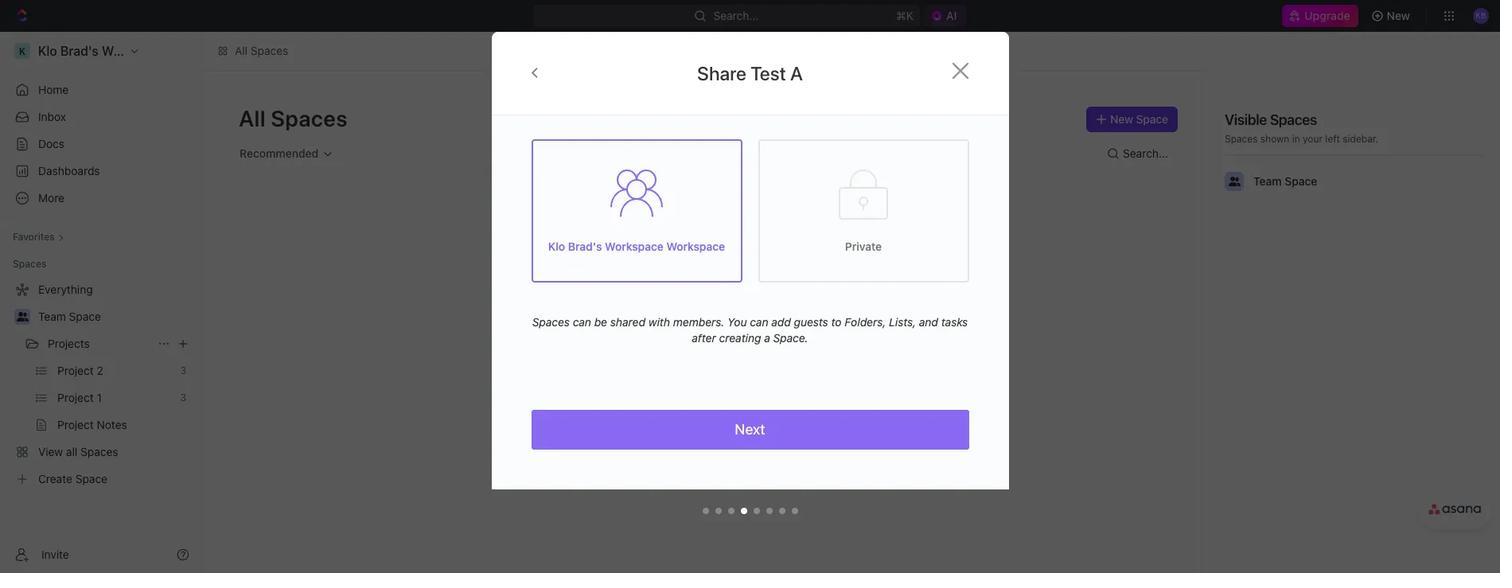 Task type: vqa. For each thing, say whether or not it's contained in the screenshot.
bottom Search...
yes



Task type: describe. For each thing, give the bounding box(es) containing it.
klo
[[548, 240, 565, 253]]

and
[[919, 315, 938, 329]]

1 can from the left
[[573, 315, 591, 329]]

space inside button
[[1136, 112, 1168, 126]]

2 can from the left
[[750, 315, 768, 329]]

spaces can be shared with members. you can add guests to folders, lists, and tasks after creating a space.
[[532, 315, 968, 345]]

with
[[649, 315, 670, 329]]

0 vertical spatial search...
[[714, 9, 759, 22]]

shown
[[1261, 133, 1290, 145]]

share
[[697, 62, 747, 84]]

spaces inside sidebar navigation
[[13, 258, 46, 270]]

sidebar.
[[1343, 133, 1379, 145]]

home
[[38, 83, 69, 96]]

tree inside sidebar navigation
[[6, 277, 196, 492]]

add
[[771, 315, 791, 329]]

a
[[764, 331, 770, 345]]

your
[[1303, 133, 1323, 145]]

creating
[[719, 331, 761, 345]]

sidebar navigation
[[0, 32, 203, 573]]

be
[[594, 315, 607, 329]]

space inside tree
[[69, 310, 101, 323]]

dashboards link
[[6, 158, 196, 184]]

lists,
[[889, 315, 916, 329]]

team space link
[[38, 304, 193, 329]]

2 workspace from the left
[[667, 240, 725, 253]]

user group image
[[16, 312, 28, 322]]

you
[[727, 315, 747, 329]]

0 vertical spatial team
[[1254, 174, 1282, 188]]



Task type: locate. For each thing, give the bounding box(es) containing it.
0 horizontal spatial team
[[38, 310, 66, 323]]

new space
[[1110, 112, 1168, 126]]

dashboards
[[38, 164, 100, 177]]

shared
[[610, 315, 646, 329]]

search... up "share test a" at top
[[714, 9, 759, 22]]

folders,
[[845, 315, 886, 329]]

space up projects link
[[69, 310, 101, 323]]

can left be
[[573, 315, 591, 329]]

next
[[735, 421, 765, 438]]

team space up projects
[[38, 310, 101, 323]]

projects link
[[48, 331, 151, 357]]

upgrade link
[[1282, 5, 1358, 27]]

1 horizontal spatial team
[[1254, 174, 1282, 188]]

1 vertical spatial all
[[239, 105, 266, 131]]

0 vertical spatial all spaces
[[235, 44, 288, 57]]

workspace right brad's
[[605, 240, 664, 253]]

tree containing team space
[[6, 277, 196, 492]]

0 horizontal spatial space
[[69, 310, 101, 323]]

1 horizontal spatial team space
[[1254, 174, 1318, 188]]

test
[[751, 62, 786, 84]]

can
[[573, 315, 591, 329], [750, 315, 768, 329]]

new button
[[1365, 3, 1420, 29]]

1 horizontal spatial new
[[1387, 9, 1410, 22]]

1 horizontal spatial search...
[[1123, 146, 1168, 160]]

inbox
[[38, 110, 66, 123]]

search... inside button
[[1123, 146, 1168, 160]]

new for new space
[[1110, 112, 1133, 126]]

team space down shown
[[1254, 174, 1318, 188]]

upgrade
[[1305, 9, 1350, 22]]

to
[[831, 315, 842, 329]]

0 vertical spatial all
[[235, 44, 248, 57]]

spaces
[[251, 44, 288, 57], [271, 105, 348, 131], [1270, 111, 1317, 128], [1225, 133, 1258, 145], [13, 258, 46, 270], [532, 315, 570, 329], [684, 326, 717, 338]]

new right upgrade
[[1387, 9, 1410, 22]]

1 workspace from the left
[[605, 240, 664, 253]]

space.
[[773, 331, 808, 345]]

after
[[692, 331, 716, 345]]

0 horizontal spatial team space
[[38, 310, 101, 323]]

1 horizontal spatial can
[[750, 315, 768, 329]]

inbox link
[[6, 104, 196, 130]]

left
[[1325, 133, 1340, 145]]

2 vertical spatial space
[[69, 310, 101, 323]]

new up search... button
[[1110, 112, 1133, 126]]

1 vertical spatial team space
[[38, 310, 101, 323]]

favorites button
[[6, 228, 71, 247]]

1 horizontal spatial space
[[1136, 112, 1168, 126]]

team inside tree
[[38, 310, 66, 323]]

new space button
[[1086, 107, 1178, 132]]

can up a
[[750, 315, 768, 329]]

0 vertical spatial space
[[1136, 112, 1168, 126]]

new
[[1387, 9, 1410, 22], [1110, 112, 1133, 126]]

next button
[[531, 410, 969, 450]]

brad's
[[568, 240, 602, 253]]

1 vertical spatial search...
[[1123, 146, 1168, 160]]

1 horizontal spatial workspace
[[667, 240, 725, 253]]

home link
[[6, 77, 196, 103]]

new inside button
[[1387, 9, 1410, 22]]

docs link
[[6, 131, 196, 157]]

space up search... button
[[1136, 112, 1168, 126]]

new inside button
[[1110, 112, 1133, 126]]

guests
[[794, 315, 828, 329]]

visible spaces spaces shown in your left sidebar.
[[1225, 111, 1379, 145]]

workspace
[[605, 240, 664, 253], [667, 240, 725, 253]]

1 vertical spatial space
[[1285, 174, 1318, 188]]

space down 'in' at the right of page
[[1285, 174, 1318, 188]]

0 horizontal spatial can
[[573, 315, 591, 329]]

2 horizontal spatial space
[[1285, 174, 1318, 188]]

team
[[1254, 174, 1282, 188], [38, 310, 66, 323]]

members.
[[673, 315, 724, 329]]

1 vertical spatial team
[[38, 310, 66, 323]]

workspace up members.
[[667, 240, 725, 253]]

search... down new space
[[1123, 146, 1168, 160]]

1 vertical spatial all spaces
[[239, 105, 348, 131]]

search...
[[714, 9, 759, 22], [1123, 146, 1168, 160]]

team space inside tree
[[38, 310, 101, 323]]

team right user group image
[[1254, 174, 1282, 188]]

0 vertical spatial team space
[[1254, 174, 1318, 188]]

all spaces joined
[[670, 326, 747, 338]]

2 vertical spatial all
[[670, 326, 681, 338]]

joined
[[720, 326, 747, 338]]

spaces inside 'spaces can be shared with members. you can add guests to folders, lists, and tasks after creating a space.'
[[532, 315, 570, 329]]

user group image
[[1228, 177, 1240, 186]]

private
[[845, 240, 882, 253]]

visible
[[1225, 111, 1267, 128]]

a
[[790, 62, 803, 84]]

all
[[235, 44, 248, 57], [239, 105, 266, 131], [670, 326, 681, 338]]

0 horizontal spatial search...
[[714, 9, 759, 22]]

all spaces
[[235, 44, 288, 57], [239, 105, 348, 131]]

share test a
[[697, 62, 803, 84]]

team space
[[1254, 174, 1318, 188], [38, 310, 101, 323]]

favorites
[[13, 231, 55, 243]]

1 vertical spatial new
[[1110, 112, 1133, 126]]

team right user group icon
[[38, 310, 66, 323]]

share test a dialog
[[491, 32, 1009, 529]]

search... button
[[1101, 141, 1178, 166]]

in
[[1292, 133, 1300, 145]]

0 horizontal spatial new
[[1110, 112, 1133, 126]]

0 horizontal spatial workspace
[[605, 240, 664, 253]]

space
[[1136, 112, 1168, 126], [1285, 174, 1318, 188], [69, 310, 101, 323]]

invite
[[41, 547, 69, 561]]

docs
[[38, 137, 64, 150]]

new for new
[[1387, 9, 1410, 22]]

tree
[[6, 277, 196, 492]]

klo brad's workspace workspace
[[548, 240, 725, 253]]

projects
[[48, 337, 90, 350]]

tasks
[[941, 315, 968, 329]]

⌘k
[[897, 9, 914, 22]]

0 vertical spatial new
[[1387, 9, 1410, 22]]



